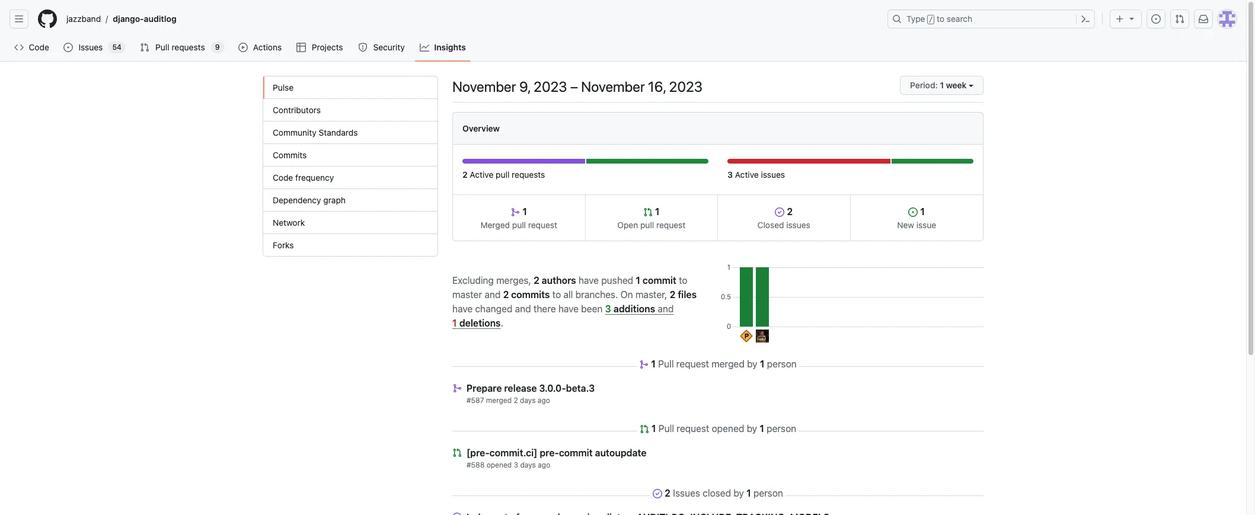 Task type: describe. For each thing, give the bounding box(es) containing it.
issue closed image
[[653, 489, 663, 499]]

commits
[[511, 289, 550, 300]]

code frequency
[[273, 173, 334, 183]]

pre-
[[540, 448, 559, 459]]

standards
[[319, 128, 358, 138]]

3.0.0-
[[539, 383, 566, 394]]

16,
[[648, 78, 666, 95]]

auditlog
[[144, 14, 177, 24]]

3 inside 2 commits to all branches.   on master, 2 files have changed and there have been 3 additions and 1 deletions .
[[605, 303, 611, 314]]

network link
[[263, 212, 438, 234]]

3 active issues
[[728, 170, 785, 180]]

overview
[[463, 123, 500, 133]]

release
[[504, 383, 537, 394]]

git pull request image up the open pull request
[[644, 208, 653, 217]]

list containing jazzband
[[62, 9, 881, 28]]

1 horizontal spatial requests
[[512, 170, 545, 180]]

commit inside [pre-commit.ci] pre-commit autoupdate #588 opened 3 days ago
[[559, 448, 593, 459]]

search
[[947, 14, 973, 24]]

plus image
[[1116, 14, 1125, 24]]

jazzband link
[[62, 9, 106, 28]]

code frequency link
[[263, 167, 438, 189]]

security
[[373, 42, 405, 52]]

2 issues         closed by 1 person
[[665, 488, 784, 499]]

days inside [pre-commit.ci] pre-commit autoupdate #588 opened 3 days ago
[[520, 461, 536, 470]]

2 2023 from the left
[[669, 78, 703, 95]]

3 inside [pre-commit.ci] pre-commit autoupdate #588 opened 3 days ago
[[514, 461, 519, 470]]

django-
[[113, 14, 144, 24]]

2 november from the left
[[581, 78, 645, 95]]

homepage image
[[38, 9, 57, 28]]

pull requests
[[156, 42, 205, 52]]

insights
[[434, 42, 466, 52]]

2 down merges,
[[503, 289, 509, 300]]

graph image
[[420, 43, 430, 52]]

git pull request image left 'notifications' icon
[[1176, 14, 1185, 24]]

pull for 1 pull request merged by 1 person
[[659, 359, 674, 370]]

community
[[273, 128, 317, 138]]

on
[[621, 289, 633, 300]]

git pull request image left the [pre-
[[453, 448, 462, 458]]

person for 1 pull request merged by 1 person
[[767, 359, 797, 370]]

prepare release 3.0.0-beta.3 #587 merged 2 days ago
[[467, 383, 595, 405]]

merges,
[[497, 275, 531, 286]]

network
[[273, 218, 305, 228]]

security link
[[354, 39, 411, 56]]

closed image
[[453, 513, 462, 515]]

active for pull
[[470, 170, 494, 180]]

issue
[[917, 220, 937, 230]]

excluding
[[453, 275, 494, 286]]

have up branches.
[[579, 275, 599, 286]]

1 horizontal spatial merged
[[712, 359, 745, 370]]

changed
[[475, 303, 513, 314]]

period:
[[911, 80, 938, 90]]

0 horizontal spatial git merge image
[[453, 384, 462, 393]]

insights element
[[263, 76, 438, 257]]

ago inside prepare release 3.0.0-beta.3 #587 merged 2 days ago
[[538, 396, 550, 405]]

1 pull request merged by 1 person
[[652, 359, 797, 370]]

community standards link
[[263, 122, 438, 144]]

request for open pull request
[[657, 220, 686, 230]]

week
[[947, 80, 967, 90]]

2 vertical spatial person
[[754, 488, 784, 499]]

been
[[581, 303, 603, 314]]

0 horizontal spatial requests
[[172, 42, 205, 52]]

prepare release 3.0.0-beta.3 link
[[467, 383, 595, 394]]

forks
[[273, 240, 294, 250]]

closed
[[703, 488, 731, 499]]

projects link
[[292, 39, 349, 56]]

0 vertical spatial opened
[[712, 424, 745, 434]]

community standards
[[273, 128, 358, 138]]

[pre-commit.ci] pre-commit autoupdate #588 opened 3 days ago
[[467, 448, 647, 470]]

/ for type
[[929, 15, 934, 24]]

pulse
[[273, 82, 294, 93]]

new issue
[[898, 220, 937, 230]]

merged inside prepare release 3.0.0-beta.3 #587 merged 2 days ago
[[486, 396, 512, 405]]

request for merged pull request
[[528, 220, 558, 230]]

opened inside [pre-commit.ci] pre-commit autoupdate #588 opened 3 days ago
[[487, 461, 512, 470]]

additions
[[614, 303, 656, 314]]

git pull request image right 54
[[140, 43, 149, 52]]

all
[[564, 289, 573, 300]]

frequency
[[295, 173, 334, 183]]

projects
[[312, 42, 343, 52]]

contributors link
[[263, 99, 438, 122]]

to inside to master and
[[679, 275, 688, 286]]

2 down overview
[[463, 170, 468, 180]]

code image
[[14, 43, 24, 52]]

graph
[[324, 195, 346, 205]]

[pre-commit.ci] pre-commit autoupdate link
[[467, 448, 647, 459]]

jazzband
[[66, 14, 101, 24]]

period: 1 week
[[911, 80, 967, 90]]

2 horizontal spatial 3
[[728, 170, 733, 180]]

open
[[618, 220, 638, 230]]

9
[[215, 43, 220, 52]]

1 horizontal spatial and
[[515, 303, 531, 314]]

days inside prepare release 3.0.0-beta.3 #587 merged 2 days ago
[[520, 396, 536, 405]]

actions
[[253, 42, 282, 52]]

type
[[907, 14, 926, 24]]

november 9, 2023 – november 16, 2023
[[453, 78, 703, 95]]

pushed
[[602, 275, 634, 286]]

pull for 1 pull request opened by 1 person
[[659, 424, 674, 434]]

#588
[[467, 461, 485, 470]]

issue opened image for git pull request icon right of 54
[[64, 43, 73, 52]]

by for opened
[[747, 424, 758, 434]]

jazzband / django-auditlog
[[66, 14, 177, 24]]

issue opened image for git pull request icon on the left of 'notifications' icon
[[1152, 14, 1161, 24]]

notifications image
[[1199, 14, 1209, 24]]

files
[[678, 289, 697, 300]]



Task type: locate. For each thing, give the bounding box(es) containing it.
table image
[[297, 43, 306, 52]]

code down commits
[[273, 173, 293, 183]]

0 vertical spatial issue opened image
[[1152, 14, 1161, 24]]

2023
[[534, 78, 567, 95], [669, 78, 703, 95]]

git merge image left prepare
[[453, 384, 462, 393]]

issues
[[761, 170, 785, 180], [787, 220, 811, 230]]

1 horizontal spatial opened
[[712, 424, 745, 434]]

commit left autoupdate at the bottom of the page
[[559, 448, 593, 459]]

1 vertical spatial merged
[[486, 396, 512, 405]]

1 pull request opened by 1 person
[[652, 424, 797, 434]]

requests left 9
[[172, 42, 205, 52]]

git merge image
[[511, 208, 521, 217], [640, 360, 649, 370], [453, 384, 462, 393]]

2 active pull requests
[[463, 170, 545, 180]]

pull
[[156, 42, 169, 52], [659, 359, 674, 370], [659, 424, 674, 434]]

dependency
[[273, 195, 321, 205]]

command palette image
[[1081, 14, 1091, 24]]

1 horizontal spatial commit
[[643, 275, 677, 286]]

/
[[106, 14, 108, 24], [929, 15, 934, 24]]

54
[[112, 43, 122, 52]]

commit.ci]
[[490, 448, 538, 459]]

dependency graph link
[[263, 189, 438, 212]]

0 horizontal spatial 2023
[[534, 78, 567, 95]]

1 days from the top
[[520, 396, 536, 405]]

2 horizontal spatial git merge image
[[640, 360, 649, 370]]

code right code icon
[[29, 42, 49, 52]]

person
[[767, 359, 797, 370], [767, 424, 797, 434], [754, 488, 784, 499]]

to up files
[[679, 275, 688, 286]]

0 horizontal spatial november
[[453, 78, 516, 95]]

have down "master"
[[453, 303, 473, 314]]

git merge image up the merged pull request at left
[[511, 208, 521, 217]]

0 vertical spatial person
[[767, 359, 797, 370]]

0 horizontal spatial and
[[485, 289, 501, 300]]

commits link
[[263, 144, 438, 167]]

2023 right the 16,
[[669, 78, 703, 95]]

deletions
[[460, 318, 501, 328]]

0 vertical spatial 3
[[728, 170, 733, 180]]

merged
[[481, 220, 510, 230]]

0 horizontal spatial merged
[[486, 396, 512, 405]]

1 vertical spatial ago
[[538, 461, 551, 470]]

have down all
[[559, 303, 579, 314]]

1 inside 2 commits to all branches.   on master, 2 files have changed and there have been 3 additions and 1 deletions .
[[453, 318, 457, 328]]

1 vertical spatial code
[[273, 173, 293, 183]]

/ left django-
[[106, 14, 108, 24]]

forks link
[[263, 234, 438, 256]]

1 horizontal spatial 3
[[605, 303, 611, 314]]

1 vertical spatial git merge image
[[640, 360, 649, 370]]

0 vertical spatial commit
[[643, 275, 677, 286]]

requests up the merged pull request at left
[[512, 170, 545, 180]]

ago down pre-
[[538, 461, 551, 470]]

issue opened image down jazzband link at the left of the page
[[64, 43, 73, 52]]

2023 left –
[[534, 78, 567, 95]]

merged pull request
[[481, 220, 558, 230]]

0 horizontal spatial 3
[[514, 461, 519, 470]]

0 vertical spatial ago
[[538, 396, 550, 405]]

0 vertical spatial requests
[[172, 42, 205, 52]]

1 horizontal spatial to
[[679, 275, 688, 286]]

1 vertical spatial to
[[679, 275, 688, 286]]

0 vertical spatial to
[[937, 14, 945, 24]]

2 vertical spatial pull
[[659, 424, 674, 434]]

2 vertical spatial by
[[734, 488, 744, 499]]

1 horizontal spatial issues
[[673, 488, 701, 499]]

0 vertical spatial git merge image
[[511, 208, 521, 217]]

commits
[[273, 150, 307, 160]]

to inside 2 commits to all branches.   on master, 2 files have changed and there have been 3 additions and 1 deletions .
[[553, 289, 561, 300]]

master
[[453, 289, 482, 300]]

new
[[898, 220, 915, 230]]

2 left files
[[670, 289, 676, 300]]

request for 1 pull request merged by 1 person
[[677, 359, 709, 370]]

issues up issue closed icon
[[761, 170, 785, 180]]

2
[[463, 170, 468, 180], [785, 206, 793, 217], [534, 275, 540, 286], [503, 289, 509, 300], [670, 289, 676, 300], [514, 396, 518, 405], [665, 488, 671, 499]]

issues right issue closed image
[[673, 488, 701, 499]]

autoupdate
[[595, 448, 647, 459]]

closed
[[758, 220, 784, 230]]

git pull request image
[[640, 425, 649, 434]]

pulse link
[[263, 77, 438, 99]]

ago inside [pre-commit.ci] pre-commit autoupdate #588 opened 3 days ago
[[538, 461, 551, 470]]

code link
[[9, 39, 54, 56]]

1 horizontal spatial pull
[[512, 220, 526, 230]]

code for code
[[29, 42, 49, 52]]

git pull request image
[[1176, 14, 1185, 24], [140, 43, 149, 52], [644, 208, 653, 217], [453, 448, 462, 458]]

[pre-
[[467, 448, 490, 459]]

ago down 3.0.0-
[[538, 396, 550, 405]]

active down overview
[[470, 170, 494, 180]]

0 horizontal spatial issues
[[761, 170, 785, 180]]

triangle down image
[[1128, 14, 1137, 23]]

0 vertical spatial pull
[[156, 42, 169, 52]]

branches.
[[576, 289, 618, 300]]

there
[[534, 303, 556, 314]]

november left 9,
[[453, 78, 516, 95]]

2 active from the left
[[735, 170, 759, 180]]

days
[[520, 396, 536, 405], [520, 461, 536, 470]]

request for 1 pull request opened by 1 person
[[677, 424, 710, 434]]

1 horizontal spatial issues
[[787, 220, 811, 230]]

0 horizontal spatial opened
[[487, 461, 512, 470]]

–
[[571, 78, 578, 95]]

prepare
[[467, 383, 502, 394]]

closed issues
[[758, 220, 811, 230]]

request
[[528, 220, 558, 230], [657, 220, 686, 230], [677, 359, 709, 370], [677, 424, 710, 434]]

1 november from the left
[[453, 78, 516, 95]]

2 commits to all branches.   on master, 2 files have changed and there have been 3 additions and 1 deletions .
[[453, 289, 697, 328]]

1 horizontal spatial active
[[735, 170, 759, 180]]

0 horizontal spatial to
[[553, 289, 561, 300]]

open pull request
[[618, 220, 686, 230]]

1
[[941, 80, 944, 90], [521, 206, 527, 217], [653, 206, 660, 217], [919, 206, 925, 217], [636, 275, 641, 286], [453, 318, 457, 328], [652, 359, 656, 370], [760, 359, 765, 370], [652, 424, 656, 434], [760, 424, 765, 434], [747, 488, 751, 499]]

issue closed image
[[776, 208, 785, 217]]

insights link
[[415, 39, 471, 56]]

0 horizontal spatial active
[[470, 170, 494, 180]]

/ inside type / to search
[[929, 15, 934, 24]]

0 horizontal spatial issues
[[79, 42, 103, 52]]

shield image
[[358, 43, 368, 52]]

issue opened image
[[909, 208, 919, 217]]

authors
[[542, 275, 576, 286]]

excluding merges, 2 authors have pushed 1 commit
[[453, 275, 677, 286]]

1 horizontal spatial 2023
[[669, 78, 703, 95]]

1 vertical spatial issue opened image
[[64, 43, 73, 52]]

2 vertical spatial 3
[[514, 461, 519, 470]]

by
[[747, 359, 758, 370], [747, 424, 758, 434], [734, 488, 744, 499]]

1 horizontal spatial issue opened image
[[1152, 14, 1161, 24]]

1 horizontal spatial git merge image
[[511, 208, 521, 217]]

1 horizontal spatial code
[[273, 173, 293, 183]]

2 horizontal spatial to
[[937, 14, 945, 24]]

/ right type
[[929, 15, 934, 24]]

0 horizontal spatial code
[[29, 42, 49, 52]]

merged
[[712, 359, 745, 370], [486, 396, 512, 405]]

pull right open at the top of the page
[[641, 220, 654, 230]]

requests
[[172, 42, 205, 52], [512, 170, 545, 180]]

days down prepare release 3.0.0-beta.3 link
[[520, 396, 536, 405]]

to for type / to search
[[937, 14, 945, 24]]

by for merged
[[747, 359, 758, 370]]

1 vertical spatial 3
[[605, 303, 611, 314]]

pull up merged
[[496, 170, 510, 180]]

and down master,
[[658, 303, 674, 314]]

active for issues
[[735, 170, 759, 180]]

1 vertical spatial opened
[[487, 461, 512, 470]]

2 vertical spatial to
[[553, 289, 561, 300]]

2 days from the top
[[520, 461, 536, 470]]

1 vertical spatial person
[[767, 424, 797, 434]]

list
[[62, 9, 881, 28]]

0 vertical spatial merged
[[712, 359, 745, 370]]

2 horizontal spatial pull
[[641, 220, 654, 230]]

issues left 54
[[79, 42, 103, 52]]

1 horizontal spatial /
[[929, 15, 934, 24]]

and
[[485, 289, 501, 300], [515, 303, 531, 314], [658, 303, 674, 314]]

issue opened image
[[1152, 14, 1161, 24], [64, 43, 73, 52]]

.
[[501, 318, 504, 328]]

1 horizontal spatial november
[[581, 78, 645, 95]]

master,
[[636, 289, 668, 300]]

0 horizontal spatial pull
[[496, 170, 510, 180]]

november right –
[[581, 78, 645, 95]]

to for 2 commits to all branches.   on master, 2 files have changed and there have been 3 additions and 1 deletions .
[[553, 289, 561, 300]]

/ inside jazzband / django-auditlog
[[106, 14, 108, 24]]

actions link
[[234, 39, 287, 56]]

2 up closed issues
[[785, 206, 793, 217]]

dependency graph
[[273, 195, 346, 205]]

code for code frequency
[[273, 173, 293, 183]]

0 vertical spatial code
[[29, 42, 49, 52]]

/ for jazzband
[[106, 14, 108, 24]]

2 inside prepare release 3.0.0-beta.3 #587 merged 2 days ago
[[514, 396, 518, 405]]

issue opened image right triangle down image
[[1152, 14, 1161, 24]]

commit up master,
[[643, 275, 677, 286]]

0 horizontal spatial /
[[106, 14, 108, 24]]

have
[[579, 275, 599, 286], [453, 303, 473, 314], [559, 303, 579, 314]]

django-auditlog link
[[108, 9, 181, 28]]

pull right merged
[[512, 220, 526, 230]]

1 vertical spatial issues
[[787, 220, 811, 230]]

contributors
[[273, 105, 321, 115]]

9,
[[519, 78, 531, 95]]

days down commit.ci]
[[520, 461, 536, 470]]

code
[[29, 42, 49, 52], [273, 173, 293, 183]]

and down commits
[[515, 303, 531, 314]]

2 up commits
[[534, 275, 540, 286]]

2 down release
[[514, 396, 518, 405]]

#587
[[467, 396, 484, 405]]

1 vertical spatial commit
[[559, 448, 593, 459]]

0 vertical spatial issues
[[761, 170, 785, 180]]

and inside to master and
[[485, 289, 501, 300]]

1 2023 from the left
[[534, 78, 567, 95]]

to left all
[[553, 289, 561, 300]]

issues right closed
[[787, 220, 811, 230]]

active
[[470, 170, 494, 180], [735, 170, 759, 180]]

pull
[[496, 170, 510, 180], [512, 220, 526, 230], [641, 220, 654, 230]]

0 horizontal spatial commit
[[559, 448, 593, 459]]

november
[[453, 78, 516, 95], [581, 78, 645, 95]]

beta.3
[[566, 383, 595, 394]]

1 vertical spatial requests
[[512, 170, 545, 180]]

play image
[[238, 43, 248, 52]]

1 vertical spatial by
[[747, 424, 758, 434]]

0 horizontal spatial issue opened image
[[64, 43, 73, 52]]

1 vertical spatial pull
[[659, 359, 674, 370]]

pull for merged
[[512, 220, 526, 230]]

opened
[[712, 424, 745, 434], [487, 461, 512, 470]]

active up closed
[[735, 170, 759, 180]]

code inside 'insights' element
[[273, 173, 293, 183]]

2 right issue closed image
[[665, 488, 671, 499]]

commit
[[643, 275, 677, 286], [559, 448, 593, 459]]

and up the changed
[[485, 289, 501, 300]]

pull for open
[[641, 220, 654, 230]]

ago
[[538, 396, 550, 405], [538, 461, 551, 470]]

0 vertical spatial by
[[747, 359, 758, 370]]

to master and
[[453, 275, 688, 300]]

1 vertical spatial days
[[520, 461, 536, 470]]

0 vertical spatial issues
[[79, 42, 103, 52]]

1 vertical spatial issues
[[673, 488, 701, 499]]

to left search
[[937, 14, 945, 24]]

2 horizontal spatial and
[[658, 303, 674, 314]]

0 vertical spatial days
[[520, 396, 536, 405]]

git merge image down additions
[[640, 360, 649, 370]]

1 active from the left
[[470, 170, 494, 180]]

person for 1 pull request opened by 1 person
[[767, 424, 797, 434]]

type / to search
[[907, 14, 973, 24]]

2 vertical spatial git merge image
[[453, 384, 462, 393]]



Task type: vqa. For each thing, say whether or not it's contained in the screenshot.
the rightmost AND
yes



